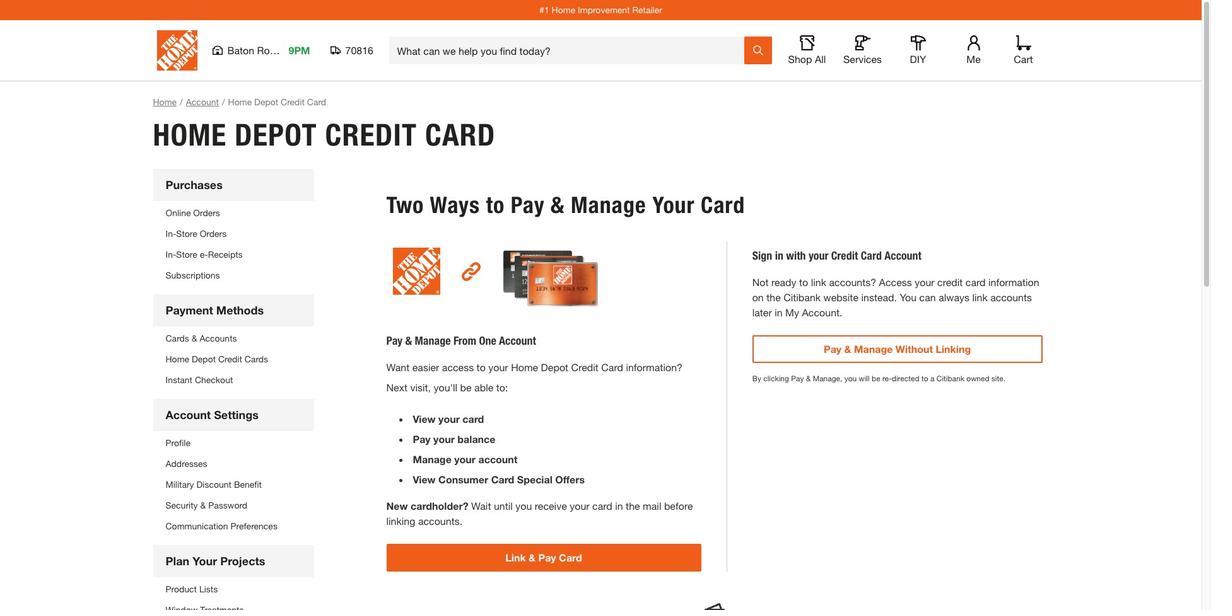 Task type: locate. For each thing, give the bounding box(es) containing it.
manage
[[571, 192, 646, 219], [415, 334, 451, 348], [854, 343, 893, 355], [413, 454, 452, 466]]

2 / from the left
[[222, 97, 225, 107]]

view your card
[[413, 413, 484, 425]]

your inside wait until you receive your card in the mail before linking accounts.
[[570, 500, 590, 512]]

link & pay card button
[[386, 544, 701, 572]]

0 vertical spatial link
[[811, 276, 826, 288]]

account settings
[[166, 408, 259, 422]]

1 vertical spatial cards
[[245, 354, 268, 365]]

in- for in-store orders
[[166, 228, 176, 239]]

in- down online
[[166, 228, 176, 239]]

owned
[[967, 374, 990, 384]]

in left "mail"
[[615, 500, 623, 512]]

special
[[517, 474, 553, 486]]

70816
[[345, 44, 373, 56]]

0 vertical spatial citibank
[[784, 291, 821, 303]]

card inside 'not ready to link accounts? access your credit card information on the citibank website instead. you can always link accounts later in my account.'
[[966, 276, 986, 288]]

shop all button
[[787, 35, 827, 66]]

2 horizontal spatial card
[[966, 276, 986, 288]]

in left my
[[775, 307, 783, 319]]

subscriptions
[[166, 270, 220, 281]]

0 vertical spatial orders
[[193, 208, 220, 218]]

your up can at top
[[915, 276, 935, 288]]

home
[[552, 4, 575, 15], [153, 97, 177, 107], [228, 97, 252, 107], [166, 354, 189, 365], [511, 361, 538, 373]]

to right ready
[[799, 276, 808, 288]]

home / account / home depot credit card
[[153, 97, 326, 107]]

2 horizontal spatial depot
[[541, 361, 569, 373]]

in- up subscriptions
[[166, 249, 176, 260]]

1 horizontal spatial the
[[767, 291, 781, 303]]

the right on
[[767, 291, 781, 303]]

0 horizontal spatial your
[[193, 555, 217, 568]]

0 vertical spatial the
[[767, 291, 781, 303]]

to up able
[[477, 361, 486, 373]]

1 in- from the top
[[166, 228, 176, 239]]

sign
[[752, 249, 772, 263]]

1 vertical spatial you
[[516, 500, 532, 512]]

store inside 'link'
[[176, 249, 197, 260]]

in inside wait until you receive your card in the mail before linking accounts.
[[615, 500, 623, 512]]

diy button
[[898, 35, 938, 66]]

accounts
[[200, 333, 237, 344]]

two ways to pay & manage your card
[[386, 192, 745, 219]]

view consumer card special offers
[[413, 474, 585, 486]]

1 vertical spatial store
[[176, 249, 197, 260]]

your right with
[[809, 249, 829, 263]]

later
[[752, 307, 772, 319]]

0 horizontal spatial citibank
[[784, 291, 821, 303]]

1 horizontal spatial link
[[972, 291, 988, 303]]

0 vertical spatial view
[[413, 413, 436, 425]]

your
[[809, 249, 829, 263], [915, 276, 935, 288], [488, 361, 508, 373], [439, 413, 460, 425], [433, 433, 455, 445], [454, 454, 476, 466], [570, 500, 590, 512]]

with
[[786, 249, 806, 263]]

orders up in-store orders
[[193, 208, 220, 218]]

account up the home
[[186, 97, 219, 107]]

be
[[872, 374, 880, 384], [460, 382, 472, 394]]

profile
[[166, 438, 190, 449]]

consumer credit card image
[[527, 262, 598, 306]]

0 vertical spatial store
[[176, 228, 197, 239]]

lists
[[199, 584, 218, 595]]

2 vertical spatial in
[[615, 500, 623, 512]]

card inside wait until you receive your card in the mail before linking accounts.
[[592, 500, 612, 512]]

& for link & pay card
[[529, 552, 536, 564]]

citibank inside 'not ready to link accounts? access your credit card information on the citibank website instead. you can always link accounts later in my account.'
[[784, 291, 821, 303]]

card right credit
[[966, 276, 986, 288]]

will
[[859, 374, 870, 384]]

1 store from the top
[[176, 228, 197, 239]]

depot inside breadcrumbs "element"
[[254, 97, 278, 107]]

&
[[551, 192, 565, 219], [192, 333, 197, 344], [405, 334, 412, 348], [844, 343, 851, 355], [806, 374, 811, 384], [200, 500, 206, 511], [529, 552, 536, 564]]

communication preferences link
[[166, 520, 355, 533]]

you right the until
[[516, 500, 532, 512]]

preferences
[[231, 521, 278, 532]]

consumer
[[439, 474, 488, 486]]

new cardholder?
[[386, 500, 468, 512]]

0 horizontal spatial you
[[516, 500, 532, 512]]

home link
[[153, 95, 177, 109]]

orders up in-store e-receipts
[[200, 228, 227, 239]]

want
[[386, 361, 410, 373]]

wait until you receive your card in the mail before linking accounts.
[[386, 500, 693, 527]]

1 / from the left
[[180, 97, 183, 107]]

card
[[425, 117, 496, 153]]

1 vertical spatial citibank
[[937, 374, 965, 384]]

addresses link
[[166, 457, 355, 471]]

in left with
[[775, 249, 784, 263]]

in
[[775, 249, 784, 263], [775, 307, 783, 319], [615, 500, 623, 512]]

pay & manage without linking button
[[752, 336, 1043, 363]]

citibank for the
[[784, 291, 821, 303]]

the left "mail"
[[626, 500, 640, 512]]

0 vertical spatial your
[[652, 192, 695, 219]]

cards & accounts link
[[166, 332, 355, 345]]

you
[[845, 374, 857, 384], [516, 500, 532, 512]]

/
[[180, 97, 183, 107], [222, 97, 225, 107]]

store for orders
[[176, 228, 197, 239]]

0 vertical spatial in-
[[166, 228, 176, 239]]

cardholder?
[[411, 500, 468, 512]]

citibank
[[784, 291, 821, 303], [937, 374, 965, 384]]

link & pay card
[[506, 552, 582, 564]]

in-store e-receipts link
[[166, 248, 355, 261]]

1 vertical spatial view
[[413, 474, 436, 486]]

2 store from the top
[[176, 249, 197, 260]]

1 view from the top
[[413, 413, 436, 425]]

1 vertical spatial link
[[972, 291, 988, 303]]

methods
[[216, 303, 264, 317]]

information
[[989, 276, 1039, 288]]

be left re-
[[872, 374, 880, 384]]

1 horizontal spatial citibank
[[937, 374, 965, 384]]

account inside breadcrumbs "element"
[[186, 97, 219, 107]]

store left e-
[[176, 249, 197, 260]]

/ right home link
[[180, 97, 183, 107]]

always
[[939, 291, 970, 303]]

store down online orders
[[176, 228, 197, 239]]

1 vertical spatial card
[[463, 413, 484, 425]]

card up balance
[[463, 413, 484, 425]]

re-
[[883, 374, 892, 384]]

1 vertical spatial in
[[775, 307, 783, 319]]

depot
[[254, 97, 278, 107], [192, 354, 216, 365], [541, 361, 569, 373]]

1 vertical spatial in-
[[166, 249, 176, 260]]

receive
[[535, 500, 567, 512]]

orders inside in-store orders link
[[200, 228, 227, 239]]

2 in- from the top
[[166, 249, 176, 260]]

card left "mail"
[[592, 500, 612, 512]]

link up website
[[811, 276, 826, 288]]

1 vertical spatial orders
[[200, 228, 227, 239]]

1 horizontal spatial you
[[845, 374, 857, 384]]

to left a
[[922, 374, 928, 384]]

/ right account link
[[222, 97, 225, 107]]

you left will
[[845, 374, 857, 384]]

shop
[[788, 53, 812, 65]]

0 horizontal spatial cards
[[166, 333, 189, 344]]

1 horizontal spatial card
[[592, 500, 612, 512]]

be left able
[[460, 382, 472, 394]]

1 horizontal spatial /
[[222, 97, 225, 107]]

baton rouge 9pm
[[227, 44, 310, 56]]

plan
[[166, 555, 189, 568]]

view down visit, on the left of the page
[[413, 413, 436, 425]]

depot
[[235, 117, 317, 153]]

0 vertical spatial card
[[966, 276, 986, 288]]

account.
[[802, 307, 843, 319]]

link
[[811, 276, 826, 288], [972, 291, 988, 303]]

1 vertical spatial the
[[626, 500, 640, 512]]

& for pay & manage without linking
[[844, 343, 851, 355]]

credit
[[938, 276, 963, 288]]

site.
[[992, 374, 1006, 384]]

0 horizontal spatial the
[[626, 500, 640, 512]]

instead.
[[861, 291, 897, 303]]

1 vertical spatial your
[[193, 555, 217, 568]]

& for security & password
[[200, 500, 206, 511]]

cards up instant checkout link
[[245, 354, 268, 365]]

2 view from the top
[[413, 474, 436, 486]]

account
[[479, 454, 518, 466]]

cards down payment
[[166, 333, 189, 344]]

e-
[[200, 249, 208, 260]]

citibank right a
[[937, 374, 965, 384]]

can
[[920, 291, 936, 303]]

view up new cardholder?
[[413, 474, 436, 486]]

2 vertical spatial card
[[592, 500, 612, 512]]

1 horizontal spatial cards
[[245, 354, 268, 365]]

0 horizontal spatial /
[[180, 97, 183, 107]]

citibank up my
[[784, 291, 821, 303]]

credit
[[281, 97, 305, 107], [831, 249, 858, 263], [218, 354, 242, 365], [571, 361, 599, 373]]

account
[[186, 97, 219, 107], [885, 249, 922, 263], [499, 334, 536, 348], [166, 408, 211, 422]]

manage inside button
[[854, 343, 893, 355]]

in- inside 'link'
[[166, 249, 176, 260]]

0 horizontal spatial card
[[463, 413, 484, 425]]

link right always
[[972, 291, 988, 303]]

0 vertical spatial you
[[845, 374, 857, 384]]

1 horizontal spatial depot
[[254, 97, 278, 107]]

instant checkout link
[[166, 373, 355, 387]]

product
[[166, 584, 197, 595]]

card inside breadcrumbs "element"
[[307, 97, 326, 107]]

plan your projects
[[166, 555, 265, 568]]

website
[[824, 291, 859, 303]]

to inside 'not ready to link accounts? access your credit card information on the citibank website instead. you can always link accounts later in my account.'
[[799, 276, 808, 288]]

from
[[454, 334, 476, 348]]

offers
[[555, 474, 585, 486]]

home depot credit cards
[[166, 354, 268, 365]]

to:
[[496, 382, 508, 394]]

your down offers
[[570, 500, 590, 512]]



Task type: describe. For each thing, give the bounding box(es) containing it.
What can we help you find today? search field
[[397, 37, 743, 64]]

view for view consumer card special offers
[[413, 474, 436, 486]]

by
[[752, 374, 761, 384]]

citibank for a
[[937, 374, 965, 384]]

you inside wait until you receive your card in the mail before linking accounts.
[[516, 500, 532, 512]]

0 vertical spatial in
[[775, 249, 784, 263]]

information?
[[626, 361, 683, 373]]

link icon image
[[461, 262, 480, 281]]

account right one
[[499, 334, 536, 348]]

to right ways at top
[[486, 192, 505, 219]]

easier
[[412, 361, 439, 373]]

military
[[166, 479, 194, 490]]

directed
[[892, 374, 920, 384]]

card inside button
[[559, 552, 582, 564]]

your inside 'not ready to link accounts? access your credit card information on the citibank website instead. you can always link accounts later in my account.'
[[915, 276, 935, 288]]

linking
[[936, 343, 971, 355]]

product lists
[[166, 584, 218, 595]]

balance
[[458, 433, 496, 445]]

& for cards & accounts
[[192, 333, 197, 344]]

home depot credit cards link
[[166, 353, 355, 366]]

#1 home improvement retailer
[[539, 4, 662, 15]]

account up access
[[885, 249, 922, 263]]

your up the pay your balance in the left of the page
[[439, 413, 460, 425]]

profile link
[[166, 437, 355, 450]]

subscriptions link
[[166, 269, 355, 282]]

pro xtra card image
[[514, 256, 585, 300]]

in inside 'not ready to link accounts? access your credit card information on the citibank website instead. you can always link accounts later in my account.'
[[775, 307, 783, 319]]

70816 button
[[330, 44, 374, 57]]

checkout
[[195, 375, 233, 385]]

in-store orders
[[166, 228, 227, 239]]

security & password
[[166, 500, 247, 511]]

pay & manage from one account
[[386, 334, 536, 348]]

security & password link
[[166, 499, 355, 512]]

not ready to link accounts? access your credit card information on the citibank website instead. you can always link accounts later in my account.
[[752, 276, 1039, 319]]

me
[[967, 53, 981, 65]]

instant checkout
[[166, 375, 233, 385]]

addresses
[[166, 459, 207, 469]]

next
[[386, 382, 408, 394]]

instant
[[166, 375, 192, 385]]

cart link
[[1010, 35, 1037, 66]]

0 horizontal spatial depot
[[192, 354, 216, 365]]

ready
[[771, 276, 797, 288]]

services button
[[843, 35, 883, 66]]

orders inside the online orders link
[[193, 208, 220, 218]]

communication
[[166, 521, 228, 532]]

wait
[[471, 500, 491, 512]]

1 horizontal spatial your
[[652, 192, 695, 219]]

password
[[208, 500, 247, 511]]

benefit
[[234, 479, 262, 490]]

accounts?
[[829, 276, 876, 288]]

payment
[[166, 303, 213, 317]]

purchases
[[166, 178, 223, 192]]

pay & manage without linking
[[824, 343, 971, 355]]

your down view your card
[[433, 433, 455, 445]]

all
[[815, 53, 826, 65]]

you
[[900, 291, 917, 303]]

me button
[[954, 35, 994, 66]]

credit inside breadcrumbs "element"
[[281, 97, 305, 107]]

home depot logo image
[[386, 242, 446, 302]]

account link
[[186, 95, 219, 109]]

want easier access to your home depot credit card information?
[[386, 361, 683, 373]]

the home depot logo image
[[157, 30, 197, 71]]

credit inside the home depot credit cards link
[[218, 354, 242, 365]]

account up the profile
[[166, 408, 211, 422]]

in- for in-store e-receipts
[[166, 249, 176, 260]]

prox credit card image
[[502, 250, 573, 294]]

my
[[786, 307, 799, 319]]

pay your balance
[[413, 433, 496, 445]]

ways
[[430, 192, 480, 219]]

0 horizontal spatial link
[[811, 276, 826, 288]]

manage your account
[[413, 454, 518, 466]]

your up consumer
[[454, 454, 476, 466]]

improvement
[[578, 4, 630, 15]]

& for pay & manage from one account
[[405, 334, 412, 348]]

view for view your card
[[413, 413, 436, 425]]

before
[[664, 500, 693, 512]]

store for e-
[[176, 249, 197, 260]]

visit,
[[410, 382, 431, 394]]

mail
[[643, 500, 661, 512]]

communication preferences
[[166, 521, 278, 532]]

0 horizontal spatial be
[[460, 382, 472, 394]]

manage,
[[813, 374, 842, 384]]

shop all
[[788, 53, 826, 65]]

until
[[494, 500, 513, 512]]

security
[[166, 500, 198, 511]]

#1
[[539, 4, 549, 15]]

credit
[[325, 117, 417, 153]]

accounts
[[991, 291, 1032, 303]]

in-store e-receipts
[[166, 249, 243, 260]]

product lists link
[[166, 583, 355, 596]]

the inside wait until you receive your card in the mail before linking accounts.
[[626, 500, 640, 512]]

breadcrumbs element
[[153, 95, 1049, 109]]

your up 'to:'
[[488, 361, 508, 373]]

receipts
[[208, 249, 243, 260]]

the inside 'not ready to link accounts? access your credit card information on the citibank website instead. you can always link accounts later in my account.'
[[767, 291, 781, 303]]

on
[[752, 291, 764, 303]]

1 horizontal spatial be
[[872, 374, 880, 384]]

accounts.
[[418, 515, 463, 527]]

home
[[153, 117, 227, 153]]

discount
[[197, 479, 232, 490]]

projects
[[220, 555, 265, 568]]

0 vertical spatial cards
[[166, 333, 189, 344]]

baton
[[227, 44, 254, 56]]

online
[[166, 208, 191, 218]]

cards & accounts
[[166, 333, 237, 344]]

one
[[479, 334, 496, 348]]

without
[[896, 343, 933, 355]]



Task type: vqa. For each thing, say whether or not it's contained in the screenshot.
website
yes



